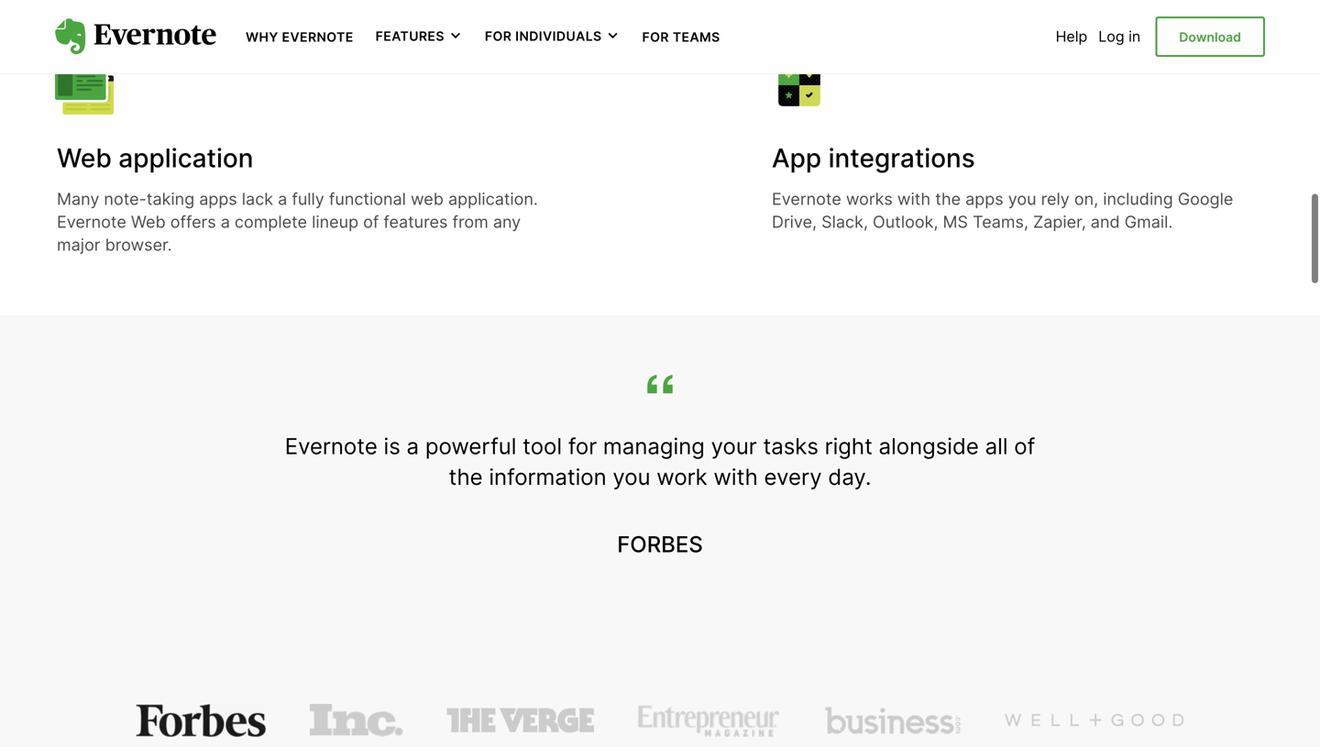 Task type: describe. For each thing, give the bounding box(es) containing it.
fully
[[292, 189, 324, 209]]

outlook,
[[873, 212, 939, 232]]

the verge logo image
[[447, 704, 594, 737]]

log in
[[1099, 28, 1141, 45]]

1 horizontal spatial a
[[278, 189, 287, 209]]

web
[[411, 189, 444, 209]]

forbes logo image
[[136, 704, 266, 737]]

ms
[[943, 212, 968, 232]]

app
[[772, 143, 822, 174]]

many note-taking apps lack a fully functional web application. evernote web offers a complete lineup of features from any major browser.
[[57, 189, 538, 255]]

is
[[384, 433, 401, 460]]

evernote logo image
[[55, 18, 216, 55]]

evernote right why
[[282, 29, 354, 45]]

google
[[1178, 189, 1234, 209]]

alongside
[[879, 433, 979, 460]]

many
[[57, 189, 99, 209]]

offers
[[170, 212, 216, 232]]

features button
[[376, 28, 463, 46]]

for individuals
[[485, 29, 602, 44]]

of inside many note-taking apps lack a fully functional web application. evernote web offers a complete lineup of features from any major browser.
[[363, 212, 379, 232]]

help link
[[1056, 28, 1088, 45]]

for teams
[[642, 29, 720, 45]]

every
[[764, 464, 822, 491]]

on,
[[1075, 189, 1099, 209]]

from
[[453, 212, 489, 232]]

of inside evernote is a powerful tool for managing your tasks right alongside all of the information you work with every day.
[[1015, 433, 1036, 460]]

day.
[[828, 464, 872, 491]]

major
[[57, 235, 100, 255]]

slack,
[[822, 212, 868, 232]]

browser.
[[105, 235, 172, 255]]

the inside evernote works with the apps you rely on, including google drive, slack, outlook, ms teams, zapier, and gmail.
[[936, 189, 961, 209]]

and
[[1091, 212, 1120, 232]]

with inside evernote works with the apps you rely on, including google drive, slack, outlook, ms teams, zapier, and gmail.
[[898, 189, 931, 209]]

log
[[1099, 28, 1125, 45]]

why
[[246, 29, 278, 45]]

for
[[568, 433, 597, 460]]

tool
[[523, 433, 562, 460]]

complete
[[235, 212, 307, 232]]

app integrations
[[772, 143, 976, 174]]



Task type: locate. For each thing, give the bounding box(es) containing it.
any
[[493, 212, 521, 232]]

log in link
[[1099, 28, 1141, 45]]

gmail.
[[1125, 212, 1173, 232]]

your
[[711, 433, 757, 460]]

apps up offers at the top of page
[[199, 189, 237, 209]]

1 apps from the left
[[199, 189, 237, 209]]

the
[[936, 189, 961, 209], [449, 464, 483, 491]]

evernote left is
[[285, 433, 378, 460]]

1 horizontal spatial you
[[1008, 189, 1037, 209]]

a right lack
[[278, 189, 287, 209]]

0 horizontal spatial for
[[485, 29, 512, 44]]

evernote is a powerful tool for managing your tasks right alongside all of the information you work with every day.
[[285, 433, 1036, 491]]

for individuals button
[[485, 28, 620, 46]]

in
[[1129, 28, 1141, 45]]

1 horizontal spatial for
[[642, 29, 669, 45]]

0 horizontal spatial of
[[363, 212, 379, 232]]

0 vertical spatial web
[[57, 143, 112, 174]]

for left "teams"
[[642, 29, 669, 45]]

1 vertical spatial a
[[221, 212, 230, 232]]

the up ms
[[936, 189, 961, 209]]

integrations
[[829, 143, 976, 174]]

individuals
[[516, 29, 602, 44]]

evernote works with the apps you rely on, including google drive, slack, outlook, ms teams, zapier, and gmail.
[[772, 189, 1234, 232]]

1 vertical spatial with
[[714, 464, 758, 491]]

why evernote link
[[246, 28, 354, 45]]

powerful
[[425, 433, 517, 460]]

inc magazine logo image
[[310, 704, 403, 737]]

a
[[278, 189, 287, 209], [221, 212, 230, 232], [407, 433, 419, 460]]

0 vertical spatial a
[[278, 189, 287, 209]]

0 vertical spatial of
[[363, 212, 379, 232]]

web application
[[57, 143, 254, 174]]

evernote inside many note-taking apps lack a fully functional web application. evernote web offers a complete lineup of features from any major browser.
[[57, 212, 126, 232]]

browser icon image
[[55, 56, 114, 115]]

application.
[[448, 189, 538, 209]]

evernote up "major"
[[57, 212, 126, 232]]

features
[[384, 212, 448, 232]]

evernote inside evernote works with the apps you rely on, including google drive, slack, outlook, ms teams, zapier, and gmail.
[[772, 189, 842, 209]]

evernote
[[282, 29, 354, 45], [772, 189, 842, 209], [57, 212, 126, 232], [285, 433, 378, 460]]

note-
[[104, 189, 147, 209]]

1 horizontal spatial with
[[898, 189, 931, 209]]

teams
[[673, 29, 720, 45]]

drive,
[[772, 212, 817, 232]]

of
[[363, 212, 379, 232], [1015, 433, 1036, 460]]

2 horizontal spatial a
[[407, 433, 419, 460]]

1 vertical spatial the
[[449, 464, 483, 491]]

apps
[[199, 189, 237, 209], [966, 189, 1004, 209]]

forbes
[[617, 531, 703, 558]]

0 horizontal spatial the
[[449, 464, 483, 491]]

for left individuals
[[485, 29, 512, 44]]

you inside evernote is a powerful tool for managing your tasks right alongside all of the information you work with every day.
[[613, 464, 651, 491]]

download
[[1180, 29, 1242, 45]]

right
[[825, 433, 873, 460]]

web
[[57, 143, 112, 174], [131, 212, 166, 232]]

for for for individuals
[[485, 29, 512, 44]]

with
[[898, 189, 931, 209], [714, 464, 758, 491]]

rely
[[1041, 189, 1070, 209]]

information
[[489, 464, 607, 491]]

well + good logo image
[[1005, 704, 1184, 737]]

of down functional
[[363, 212, 379, 232]]

a right offers at the top of page
[[221, 212, 230, 232]]

including
[[1103, 189, 1174, 209]]

web up browser.
[[131, 212, 166, 232]]

1 vertical spatial you
[[613, 464, 651, 491]]

of right all
[[1015, 433, 1036, 460]]

with up outlook,
[[898, 189, 931, 209]]

you up teams, at the right
[[1008, 189, 1037, 209]]

for
[[485, 29, 512, 44], [642, 29, 669, 45]]

0 horizontal spatial you
[[613, 464, 651, 491]]

taking
[[147, 189, 195, 209]]

web inside many note-taking apps lack a fully functional web application. evernote web offers a complete lineup of features from any major browser.
[[131, 212, 166, 232]]

all
[[985, 433, 1008, 460]]

with inside evernote is a powerful tool for managing your tasks right alongside all of the information you work with every day.
[[714, 464, 758, 491]]

apps inside many note-taking apps lack a fully functional web application. evernote web offers a complete lineup of features from any major browser.
[[199, 189, 237, 209]]

0 vertical spatial with
[[898, 189, 931, 209]]

with down your at bottom
[[714, 464, 758, 491]]

why evernote
[[246, 29, 354, 45]]

1 vertical spatial web
[[131, 212, 166, 232]]

you inside evernote works with the apps you rely on, including google drive, slack, outlook, ms teams, zapier, and gmail.
[[1008, 189, 1037, 209]]

features
[[376, 29, 445, 44]]

apps inside evernote works with the apps you rely on, including google drive, slack, outlook, ms teams, zapier, and gmail.
[[966, 189, 1004, 209]]

a right is
[[407, 433, 419, 460]]

the inside evernote is a powerful tool for managing your tasks right alongside all of the information you work with every day.
[[449, 464, 483, 491]]

for inside button
[[485, 29, 512, 44]]

0 horizontal spatial web
[[57, 143, 112, 174]]

for teams link
[[642, 28, 720, 45]]

evernote up drive,
[[772, 189, 842, 209]]

download link
[[1156, 17, 1266, 57]]

tasks
[[763, 433, 819, 460]]

lack
[[242, 189, 273, 209]]

1 vertical spatial of
[[1015, 433, 1036, 460]]

you
[[1008, 189, 1037, 209], [613, 464, 651, 491]]

2 apps from the left
[[966, 189, 1004, 209]]

lineup
[[312, 212, 359, 232]]

help
[[1056, 28, 1088, 45]]

1 horizontal spatial web
[[131, 212, 166, 232]]

0 vertical spatial you
[[1008, 189, 1037, 209]]

you down managing
[[613, 464, 651, 491]]

0 horizontal spatial a
[[221, 212, 230, 232]]

evernote inside evernote is a powerful tool for managing your tasks right alongside all of the information you work with every day.
[[285, 433, 378, 460]]

work
[[657, 464, 708, 491]]

application
[[119, 143, 254, 174]]

apps up teams, at the right
[[966, 189, 1004, 209]]

business.com logo image
[[825, 704, 961, 737]]

0 horizontal spatial with
[[714, 464, 758, 491]]

1 horizontal spatial the
[[936, 189, 961, 209]]

functional
[[329, 189, 406, 209]]

0 vertical spatial the
[[936, 189, 961, 209]]

app integrations icon image
[[770, 56, 829, 115]]

1 horizontal spatial apps
[[966, 189, 1004, 209]]

works
[[846, 189, 893, 209]]

2 vertical spatial a
[[407, 433, 419, 460]]

the down powerful on the bottom left
[[449, 464, 483, 491]]

managing
[[603, 433, 705, 460]]

1 horizontal spatial of
[[1015, 433, 1036, 460]]

zapier,
[[1034, 212, 1086, 232]]

a inside evernote is a powerful tool for managing your tasks right alongside all of the information you work with every day.
[[407, 433, 419, 460]]

teams,
[[973, 212, 1029, 232]]

web up many at left
[[57, 143, 112, 174]]

for for for teams
[[642, 29, 669, 45]]

entrepreneur magazine logo image
[[638, 704, 781, 737]]

for inside 'link'
[[642, 29, 669, 45]]

0 horizontal spatial apps
[[199, 189, 237, 209]]



Task type: vqa. For each thing, say whether or not it's contained in the screenshot.
ALONGSIDE
yes



